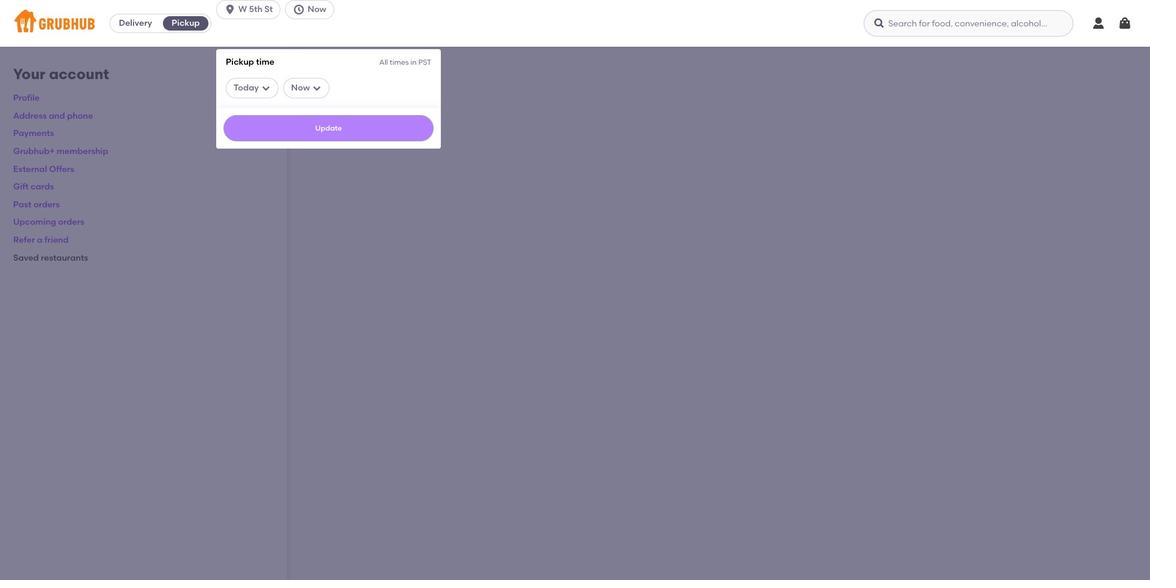 Task type: vqa. For each thing, say whether or not it's contained in the screenshot.
the bottommost the Pickup
yes



Task type: locate. For each thing, give the bounding box(es) containing it.
refer a friend link
[[13, 235, 69, 245]]

orders for past orders
[[34, 199, 60, 210]]

pickup left time
[[226, 57, 254, 67]]

orders for upcoming orders
[[58, 217, 84, 227]]

now right "st" at the top of the page
[[308, 4, 327, 14]]

1 vertical spatial svg image
[[261, 83, 271, 93]]

all
[[380, 58, 388, 67]]

past orders
[[13, 199, 60, 210]]

address and phone link
[[13, 111, 93, 121]]

your account
[[13, 65, 109, 83]]

offers
[[49, 164, 74, 174]]

upcoming
[[13, 217, 56, 227]]

1 vertical spatial orders
[[58, 217, 84, 227]]

today
[[234, 82, 259, 93]]

1 vertical spatial pickup
[[226, 57, 254, 67]]

orders up friend at the left top
[[58, 217, 84, 227]]

grubhub+ membership link
[[13, 146, 108, 156]]

now
[[308, 4, 327, 14], [291, 82, 310, 93]]

pickup button
[[161, 14, 211, 33]]

5th
[[249, 4, 263, 14]]

1 horizontal spatial pickup
[[226, 57, 254, 67]]

now inside button
[[308, 4, 327, 14]]

past
[[13, 199, 32, 210]]

svg image
[[1119, 16, 1133, 31], [261, 83, 271, 93]]

address
[[13, 111, 47, 121]]

0 vertical spatial svg image
[[1119, 16, 1133, 31]]

svg image
[[224, 4, 236, 16], [293, 4, 305, 16], [874, 17, 886, 29], [313, 83, 322, 93]]

saved
[[13, 253, 39, 263]]

gift cards
[[13, 182, 54, 192]]

orders
[[34, 199, 60, 210], [58, 217, 84, 227]]

1 vertical spatial now
[[291, 82, 310, 93]]

now button
[[286, 0, 339, 19]]

profile link
[[13, 93, 40, 103]]

all times in pst
[[380, 58, 432, 67]]

w 5th st
[[239, 4, 273, 14]]

delivery button
[[110, 14, 161, 33]]

1 horizontal spatial svg image
[[1119, 16, 1133, 31]]

time
[[256, 57, 275, 67]]

0 horizontal spatial svg image
[[261, 83, 271, 93]]

pickup inside button
[[172, 18, 200, 28]]

and
[[49, 111, 65, 121]]

in
[[411, 58, 417, 67]]

orders up upcoming orders at the top left of page
[[34, 199, 60, 210]]

pickup right delivery button
[[172, 18, 200, 28]]

gift
[[13, 182, 29, 192]]

friend
[[45, 235, 69, 245]]

0 horizontal spatial pickup
[[172, 18, 200, 28]]

pickup
[[172, 18, 200, 28], [226, 57, 254, 67]]

address and phone
[[13, 111, 93, 121]]

0 vertical spatial pickup
[[172, 18, 200, 28]]

0 vertical spatial orders
[[34, 199, 60, 210]]

main navigation navigation
[[0, 0, 1151, 580]]

now up update button
[[291, 82, 310, 93]]

external offers link
[[13, 164, 74, 174]]

0 vertical spatial now
[[308, 4, 327, 14]]

pickup for pickup time
[[226, 57, 254, 67]]

st
[[265, 4, 273, 14]]

refer
[[13, 235, 35, 245]]



Task type: describe. For each thing, give the bounding box(es) containing it.
membership
[[57, 146, 108, 156]]

times
[[390, 58, 409, 67]]

profile
[[13, 93, 40, 103]]

w 5th st button
[[216, 0, 286, 19]]

cards
[[31, 182, 54, 192]]

delivery
[[119, 18, 152, 28]]

w
[[239, 4, 247, 14]]

svg image inside now button
[[293, 4, 305, 16]]

past orders link
[[13, 199, 60, 210]]

pickup for pickup
[[172, 18, 200, 28]]

pickup time
[[226, 57, 275, 67]]

a
[[37, 235, 43, 245]]

your
[[13, 65, 45, 83]]

restaurants
[[41, 253, 88, 263]]

update button
[[224, 115, 434, 141]]

phone
[[67, 111, 93, 121]]

payments link
[[13, 129, 54, 139]]

external offers
[[13, 164, 74, 174]]

pst
[[419, 58, 432, 67]]

upcoming orders
[[13, 217, 84, 227]]

account
[[49, 65, 109, 83]]

external
[[13, 164, 47, 174]]

saved restaurants
[[13, 253, 88, 263]]

update
[[315, 124, 342, 132]]

saved restaurants link
[[13, 253, 88, 263]]

svg image inside w 5th st button
[[224, 4, 236, 16]]

payments
[[13, 129, 54, 139]]

grubhub+ membership
[[13, 146, 108, 156]]

grubhub+
[[13, 146, 55, 156]]

upcoming orders link
[[13, 217, 84, 227]]

gift cards link
[[13, 182, 54, 192]]

refer a friend
[[13, 235, 69, 245]]



